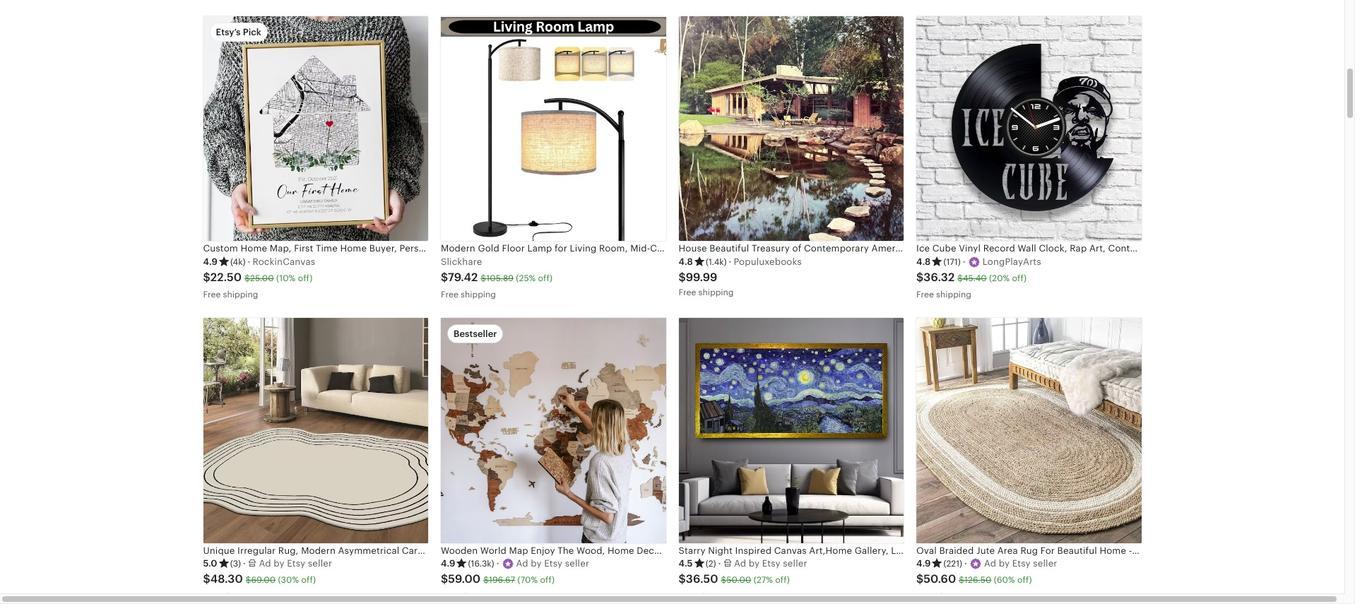 Task type: vqa. For each thing, say whether or not it's contained in the screenshot.
Free within $ 59.00 $ 196.67 (70% OFF) FREE SHIPPING
yes



Task type: describe. For each thing, give the bounding box(es) containing it.
rug
[[1021, 545, 1038, 556]]

beautiful
[[1057, 545, 1097, 556]]

· rockincanvas
[[248, 256, 315, 267]]

· populuxebooks
[[729, 256, 802, 267]]

unique irregular rug, modern asymmetrical carpet, boho chic flooring, geometric carpet for modern livingroom, abstract area rug, multi size image
[[203, 318, 428, 543]]

a d b y etsy seller for 50.60
[[984, 558, 1057, 569]]

$ 22.50 $ 25.00 (10% off) free shipping
[[203, 270, 312, 300]]

1 - from the left
[[1129, 545, 1132, 556]]

seller for 59.00
[[565, 558, 589, 569]]

etsy for 36.50
[[762, 558, 781, 569]]

etsy's
[[216, 27, 241, 37]]

seller for 48.30
[[308, 558, 332, 569]]

4.8 for 36.32
[[916, 256, 931, 267]]

5.0
[[203, 558, 217, 569]]

free for 50.60
[[916, 592, 934, 602]]

off) inside slickhare $ 79.42 $ 105.89 (25% off) free shipping
[[538, 273, 553, 283]]

a d b y etsy seller for 59.00
[[516, 558, 589, 569]]

pick
[[243, 27, 261, 37]]

196.67
[[489, 575, 515, 585]]

126.50
[[964, 575, 992, 585]]

d for 36.50
[[740, 558, 746, 569]]

off) for 50.60
[[1017, 575, 1032, 585]]

house beautiful treasury of contemporary american homes joseph barry 1958  mid century modern design book image
[[679, 16, 904, 241]]

36.32
[[924, 270, 955, 284]]

oval braided jute area rug for beautiful  home - jute rug - best quality image
[[916, 318, 1141, 543]]

105.89
[[486, 273, 514, 283]]

off) for 22.50
[[298, 273, 312, 283]]

· for 59.00
[[496, 558, 499, 569]]

y for 59.00
[[537, 558, 542, 569]]

4.9 for 22.50
[[203, 256, 218, 267]]

free for 36.32
[[916, 290, 934, 300]]

rockincanvas
[[253, 256, 315, 267]]

d for 59.00
[[522, 558, 528, 569]]

free for 22.50
[[203, 290, 221, 300]]

y for 48.30
[[279, 558, 284, 569]]

y for 36.50
[[755, 558, 760, 569]]

populuxebooks
[[734, 256, 802, 267]]

shipping for 22.50
[[223, 290, 258, 300]]

a for 59.00
[[516, 558, 523, 569]]

· right (1.4k)
[[729, 256, 732, 267]]

off) for 48.30
[[301, 575, 316, 585]]

36.50
[[686, 572, 718, 586]]

$ inside the $ 99.99 free shipping
[[679, 270, 686, 284]]

slickhare $ 79.42 $ 105.89 (25% off) free shipping
[[441, 256, 553, 300]]

shipping for 50.60
[[936, 592, 971, 602]]

off) for 59.00
[[540, 575, 555, 585]]

4.5
[[679, 558, 693, 569]]

4.9 for 50.60
[[916, 558, 931, 569]]

jute
[[976, 545, 995, 556]]

wooden world map enjoy the wood, home decor, world map wall art, 5th anniversary gift for girlfriend, housewarming gift, living room decor image
[[441, 318, 666, 543]]

$ 50.60 $ 126.50 (60% off) free shipping
[[916, 572, 1032, 602]]

shipping for 59.00
[[461, 592, 496, 602]]

etsy for 48.30
[[287, 558, 305, 569]]

off) for 36.50
[[775, 575, 790, 585]]

shipping inside slickhare $ 79.42 $ 105.89 (25% off) free shipping
[[461, 290, 496, 300]]

a for 48.30
[[259, 558, 265, 569]]

(60%
[[994, 575, 1015, 585]]

custom home map, first time home buyer, personalized housewarming gift, first home gift map, our first home, our home map, gift from realtor image
[[203, 16, 428, 241]]

50.00
[[727, 575, 751, 585]]

quality
[[1200, 545, 1230, 556]]

free inside the $ 99.99 free shipping
[[679, 288, 696, 298]]

69.00
[[251, 575, 276, 585]]

4.8 for 99.99
[[679, 256, 693, 267]]

a for 36.50
[[734, 558, 741, 569]]

b for 50.60
[[999, 558, 1005, 569]]



Task type: locate. For each thing, give the bounding box(es) containing it.
free inside $ 22.50 $ 25.00 (10% off) free shipping
[[203, 290, 221, 300]]

4.9 up "22.50"
[[203, 256, 218, 267]]

free inside $ 36.50 $ 50.00 (27% off) free shipping
[[679, 592, 696, 602]]

off) inside $ 22.50 $ 25.00 (10% off) free shipping
[[298, 273, 312, 283]]

free down 99.99 in the top right of the page
[[679, 288, 696, 298]]

2 horizontal spatial 4.9
[[916, 558, 931, 569]]

(4k)
[[230, 257, 246, 267]]

free inside $ 36.32 $ 45.40 (20% off) free shipping
[[916, 290, 934, 300]]

y down area
[[1005, 558, 1010, 569]]

$ 48.30 $ 69.00 (30% off) free shipping
[[203, 572, 316, 602]]

3 d from the left
[[740, 558, 746, 569]]

a for 50.60
[[984, 558, 991, 569]]

free down 79.42 at the top of the page
[[441, 290, 458, 300]]

free down 36.32
[[916, 290, 934, 300]]

shipping inside $ 50.60 $ 126.50 (60% off) free shipping
[[936, 592, 971, 602]]

2 4.8 from the left
[[916, 256, 931, 267]]

2 a d b y etsy seller from the left
[[516, 558, 589, 569]]

4 y from the left
[[1005, 558, 1010, 569]]

· for 48.30
[[243, 558, 246, 569]]

(3)
[[230, 559, 241, 569]]

etsy up (30%
[[287, 558, 305, 569]]

b
[[274, 558, 280, 569], [531, 558, 537, 569], [749, 558, 755, 569], [999, 558, 1005, 569]]

a d b y etsy seller
[[259, 558, 332, 569], [516, 558, 589, 569], [734, 558, 807, 569], [984, 558, 1057, 569]]

4 a from the left
[[984, 558, 991, 569]]

off) right (25%
[[538, 273, 553, 283]]

59.00
[[448, 572, 481, 586]]

braided
[[939, 545, 974, 556]]

4.9 down oval
[[916, 558, 931, 569]]

22.50
[[210, 270, 242, 284]]

(1.4k)
[[706, 257, 727, 267]]

d for 48.30
[[265, 558, 271, 569]]

b up (70%
[[531, 558, 537, 569]]

1 horizontal spatial -
[[1172, 545, 1175, 556]]

etsy up (27%
[[762, 558, 781, 569]]

4.9
[[203, 256, 218, 267], [441, 558, 455, 569], [916, 558, 931, 569]]

· for 36.50
[[718, 558, 721, 569]]

4.9 for 59.00
[[441, 558, 455, 569]]

·
[[248, 256, 250, 267], [729, 256, 732, 267], [963, 256, 966, 267], [243, 558, 246, 569], [496, 558, 499, 569], [718, 558, 721, 569], [964, 558, 967, 569]]

· right (4k)
[[248, 256, 250, 267]]

2 seller from the left
[[565, 558, 589, 569]]

shipping down 48.30
[[223, 592, 258, 602]]

4.8 up 36.32
[[916, 256, 931, 267]]

shipping for 36.32
[[936, 290, 971, 300]]

free down 36.50
[[679, 592, 696, 602]]

· right "(16.3k)"
[[496, 558, 499, 569]]

etsy's pick
[[216, 27, 261, 37]]

d
[[265, 558, 271, 569], [522, 558, 528, 569], [740, 558, 746, 569], [990, 558, 996, 569]]

seller
[[308, 558, 332, 569], [565, 558, 589, 569], [783, 558, 807, 569], [1033, 558, 1057, 569]]

2 etsy from the left
[[544, 558, 563, 569]]

oval
[[916, 545, 937, 556]]

b for 36.50
[[749, 558, 755, 569]]

etsy for 50.60
[[1012, 558, 1031, 569]]

a d b y etsy seller for 36.50
[[734, 558, 807, 569]]

3 a d b y etsy seller from the left
[[734, 558, 807, 569]]

1 a d b y etsy seller from the left
[[259, 558, 332, 569]]

2 a from the left
[[516, 558, 523, 569]]

shipping down 99.99 in the top right of the page
[[698, 288, 734, 298]]

4 a d b y etsy seller from the left
[[984, 558, 1057, 569]]

(30%
[[278, 575, 299, 585]]

a up the 69.00
[[259, 558, 265, 569]]

shipping inside $ 48.30 $ 69.00 (30% off) free shipping
[[223, 592, 258, 602]]

shipping for 36.50
[[698, 592, 734, 602]]

free down 50.60 on the right bottom of the page
[[916, 592, 934, 602]]

2 b from the left
[[531, 558, 537, 569]]

d up 50.00 at right bottom
[[740, 558, 746, 569]]

longplayarts
[[983, 256, 1041, 267]]

etsy
[[287, 558, 305, 569], [544, 558, 563, 569], [762, 558, 781, 569], [1012, 558, 1031, 569]]

y
[[279, 558, 284, 569], [537, 558, 542, 569], [755, 558, 760, 569], [1005, 558, 1010, 569]]

y up (30%
[[279, 558, 284, 569]]

free inside '$ 59.00 $ 196.67 (70% off) free shipping'
[[441, 592, 458, 602]]

ice cube vinyl record wall clock, rap art, contemporary decor for living room, rapper poster, bday gifts, it was a good day, big subwoofer image
[[916, 16, 1141, 241]]

1 y from the left
[[279, 558, 284, 569]]

b for 48.30
[[274, 558, 280, 569]]

48.30
[[210, 572, 243, 586]]

shipping inside $ 22.50 $ 25.00 (10% off) free shipping
[[223, 290, 258, 300]]

$ 36.50 $ 50.00 (27% off) free shipping
[[679, 572, 790, 602]]

50.60
[[924, 572, 956, 586]]

shipping down 36.32
[[936, 290, 971, 300]]

off) inside $ 36.32 $ 45.40 (20% off) free shipping
[[1012, 273, 1027, 283]]

- right rug
[[1172, 545, 1175, 556]]

free for 59.00
[[441, 592, 458, 602]]

a up 50.00 at right bottom
[[734, 558, 741, 569]]

area
[[997, 545, 1018, 556]]

· right (2)
[[718, 558, 721, 569]]

$ 99.99 free shipping
[[679, 270, 734, 298]]

starry night inspired canvas art,home gallery, luxurious wall art,vibrant living space,art enthusiast,timeless art piece,contemporary homage image
[[679, 318, 904, 543]]

b for 59.00
[[531, 558, 537, 569]]

off) inside $ 48.30 $ 69.00 (30% off) free shipping
[[301, 575, 316, 585]]

45.40
[[963, 273, 987, 283]]

shipping down "22.50"
[[223, 290, 258, 300]]

(70%
[[517, 575, 538, 585]]

4.9 up '59.00'
[[441, 558, 455, 569]]

3 y from the left
[[755, 558, 760, 569]]

free down "22.50"
[[203, 290, 221, 300]]

a d b y etsy seller up (70%
[[516, 558, 589, 569]]

(171)
[[943, 257, 961, 267]]

$ 36.32 $ 45.40 (20% off) free shipping
[[916, 270, 1027, 300]]

seller for 36.50
[[783, 558, 807, 569]]

(20%
[[989, 273, 1010, 283]]

3 etsy from the left
[[762, 558, 781, 569]]

4.8 up 99.99 in the top right of the page
[[679, 256, 693, 267]]

· right (221)
[[964, 558, 967, 569]]

1 a from the left
[[259, 558, 265, 569]]

modern gold floor lamp for living room, mid-century standing lamp, tall black bedroom floor lamp with shelf -contemporary arc lamp image
[[441, 16, 666, 241]]

a d b y etsy seller up (30%
[[259, 558, 332, 569]]

free inside $ 50.60 $ 126.50 (60% off) free shipping
[[916, 592, 934, 602]]

2 - from the left
[[1172, 545, 1175, 556]]

4 seller from the left
[[1033, 558, 1057, 569]]

free down 48.30
[[203, 592, 221, 602]]

(27%
[[754, 575, 773, 585]]

1 horizontal spatial 4.8
[[916, 256, 931, 267]]

etsy for 59.00
[[544, 558, 563, 569]]

off) right the (60%
[[1017, 575, 1032, 585]]

home
[[1100, 545, 1126, 556]]

1 4.8 from the left
[[679, 256, 693, 267]]

off) for 36.32
[[1012, 273, 1027, 283]]

3 a from the left
[[734, 558, 741, 569]]

0 horizontal spatial 4.8
[[679, 256, 693, 267]]

off) inside $ 36.50 $ 50.00 (27% off) free shipping
[[775, 575, 790, 585]]

shipping
[[698, 288, 734, 298], [223, 290, 258, 300], [461, 290, 496, 300], [936, 290, 971, 300], [223, 592, 258, 602], [461, 592, 496, 602], [698, 592, 734, 602], [936, 592, 971, 602]]

free inside slickhare $ 79.42 $ 105.89 (25% off) free shipping
[[441, 290, 458, 300]]

shipping inside $ 36.50 $ 50.00 (27% off) free shipping
[[698, 592, 734, 602]]

· right the "(171)" in the right of the page
[[963, 256, 966, 267]]

shipping down 50.60 on the right bottom of the page
[[936, 592, 971, 602]]

shipping inside $ 36.32 $ 45.40 (20% off) free shipping
[[936, 290, 971, 300]]

a up (70%
[[516, 558, 523, 569]]

(2)
[[706, 559, 716, 569]]

d up (70%
[[522, 558, 528, 569]]

4 b from the left
[[999, 558, 1005, 569]]

shipping down 36.50
[[698, 592, 734, 602]]

free down '59.00'
[[441, 592, 458, 602]]

a d b y etsy seller for 48.30
[[259, 558, 332, 569]]

1 d from the left
[[265, 558, 271, 569]]

(221)
[[944, 559, 962, 569]]

4 d from the left
[[990, 558, 996, 569]]

free for 36.50
[[679, 592, 696, 602]]

off)
[[298, 273, 312, 283], [538, 273, 553, 283], [1012, 273, 1027, 283], [301, 575, 316, 585], [540, 575, 555, 585], [775, 575, 790, 585], [1017, 575, 1032, 585]]

seller for 50.60
[[1033, 558, 1057, 569]]

slickhare
[[441, 256, 482, 267]]

· for 36.32
[[963, 256, 966, 267]]

free
[[679, 288, 696, 298], [203, 290, 221, 300], [441, 290, 458, 300], [916, 290, 934, 300], [203, 592, 221, 602], [441, 592, 458, 602], [679, 592, 696, 602], [916, 592, 934, 602]]

0 horizontal spatial -
[[1129, 545, 1132, 556]]

shipping for 48.30
[[223, 592, 258, 602]]

oval braided jute area rug for beautiful  home - jute rug - best quality
[[916, 545, 1230, 556]]

b up (27%
[[749, 558, 755, 569]]

off) down longplayarts
[[1012, 273, 1027, 283]]

rug
[[1154, 545, 1169, 556]]

2 y from the left
[[537, 558, 542, 569]]

$ 59.00 $ 196.67 (70% off) free shipping
[[441, 572, 555, 602]]

- left jute
[[1129, 545, 1132, 556]]

a d b y etsy seller down rug
[[984, 558, 1057, 569]]

etsy down rug
[[1012, 558, 1031, 569]]

shipping inside the $ 99.99 free shipping
[[698, 288, 734, 298]]

d for 50.60
[[990, 558, 996, 569]]

y for 50.60
[[1005, 558, 1010, 569]]

d down jute
[[990, 558, 996, 569]]

for
[[1041, 545, 1055, 556]]

off) inside $ 50.60 $ 126.50 (60% off) free shipping
[[1017, 575, 1032, 585]]

(25%
[[516, 273, 536, 283]]

99.99
[[686, 270, 717, 284]]

y up (27%
[[755, 558, 760, 569]]

off) right (70%
[[540, 575, 555, 585]]

1 horizontal spatial 4.9
[[441, 558, 455, 569]]

b down area
[[999, 558, 1005, 569]]

etsy up '$ 59.00 $ 196.67 (70% off) free shipping'
[[544, 558, 563, 569]]

-
[[1129, 545, 1132, 556], [1172, 545, 1175, 556]]

3 b from the left
[[749, 558, 755, 569]]

a
[[259, 558, 265, 569], [516, 558, 523, 569], [734, 558, 741, 569], [984, 558, 991, 569]]

off) inside '$ 59.00 $ 196.67 (70% off) free shipping'
[[540, 575, 555, 585]]

bestseller
[[454, 329, 497, 339]]

79.42
[[448, 270, 478, 284]]

(10%
[[276, 273, 296, 283]]

(16.3k)
[[468, 559, 494, 569]]

best
[[1178, 545, 1197, 556]]

0 horizontal spatial 4.9
[[203, 256, 218, 267]]

off) right (10%
[[298, 273, 312, 283]]

y up (70%
[[537, 558, 542, 569]]

1 etsy from the left
[[287, 558, 305, 569]]

· right (3)
[[243, 558, 246, 569]]

4 etsy from the left
[[1012, 558, 1031, 569]]

a d b y etsy seller up (27%
[[734, 558, 807, 569]]

3 seller from the left
[[783, 558, 807, 569]]

d up the 69.00
[[265, 558, 271, 569]]

free inside $ 48.30 $ 69.00 (30% off) free shipping
[[203, 592, 221, 602]]

25.00
[[250, 273, 274, 283]]

· for 50.60
[[964, 558, 967, 569]]

1 b from the left
[[274, 558, 280, 569]]

4.8
[[679, 256, 693, 267], [916, 256, 931, 267]]

off) right (27%
[[775, 575, 790, 585]]

1 seller from the left
[[308, 558, 332, 569]]

shipping inside '$ 59.00 $ 196.67 (70% off) free shipping'
[[461, 592, 496, 602]]

$
[[203, 270, 210, 284], [441, 270, 448, 284], [679, 270, 686, 284], [916, 270, 924, 284], [245, 273, 250, 283], [481, 273, 486, 283], [958, 273, 963, 283], [203, 572, 210, 586], [441, 572, 448, 586], [679, 572, 686, 586], [916, 572, 924, 586], [246, 575, 251, 585], [483, 575, 489, 585], [721, 575, 727, 585], [959, 575, 964, 585]]

shipping down 79.42 at the top of the page
[[461, 290, 496, 300]]

jute
[[1135, 545, 1152, 556]]

shipping down '59.00'
[[461, 592, 496, 602]]

free for 48.30
[[203, 592, 221, 602]]

2 d from the left
[[522, 558, 528, 569]]

off) right (30%
[[301, 575, 316, 585]]

b up (30%
[[274, 558, 280, 569]]

a down jute
[[984, 558, 991, 569]]



